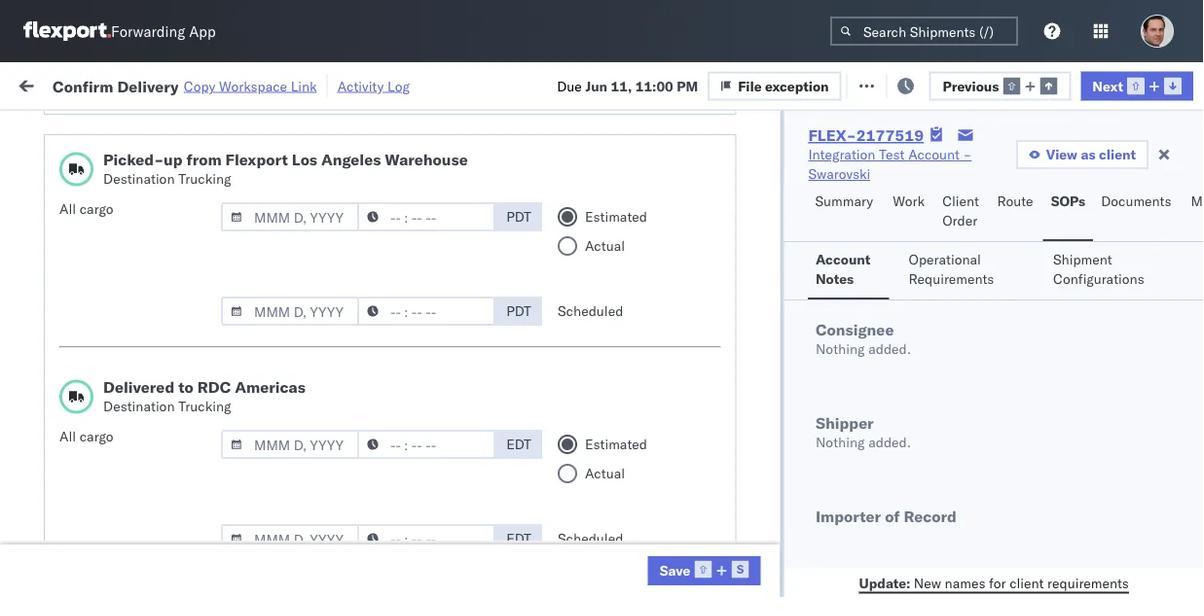 Task type: vqa. For each thing, say whether or not it's contained in the screenshot.
Import
yes



Task type: locate. For each thing, give the bounding box(es) containing it.
names
[[944, 575, 985, 592]]

schedule up california at the bottom left
[[45, 441, 102, 458]]

0 vertical spatial flex-2310512
[[854, 281, 955, 298]]

2310512 up '2177389'
[[896, 409, 955, 426]]

aug left 16,
[[184, 409, 210, 426]]

1 ocean from the top
[[375, 195, 415, 212]]

next button
[[1081, 71, 1193, 100]]

jul for 11:59 pm pdt, jul 2, 2023
[[193, 324, 211, 341]]

1 horizontal spatial file exception
[[871, 75, 962, 92]]

2 appointment from the top
[[159, 494, 239, 511]]

confirm left 'arrival'
[[45, 408, 95, 425]]

schedule delivery appointment button up confirm pickup from o'hare international airport
[[45, 493, 239, 514]]

all cargo for picked-
[[59, 201, 113, 218]]

schedule delivery appointment down workitem button
[[45, 194, 239, 211]]

4 schedule from the top
[[45, 441, 102, 458]]

2 2310512 from the top
[[896, 409, 955, 426]]

appointment down deadline button
[[159, 194, 239, 211]]

1 vertical spatial actual
[[585, 465, 625, 482]]

integration test account - on ag
[[501, 324, 711, 341], [628, 324, 837, 341]]

appointment up o'hare
[[159, 494, 239, 511]]

1 vertical spatial -- : -- -- text field
[[357, 525, 495, 554]]

1 ocean fcl from the top
[[375, 195, 443, 212]]

file exception
[[871, 75, 962, 92], [738, 77, 829, 94]]

summary button
[[807, 184, 885, 241]]

schedule for long
[[45, 441, 102, 458]]

me button
[[1183, 184, 1203, 241]]

pm for 9:59 pm pdt, jul 2, 2023
[[125, 538, 147, 555]]

added. down consignee
[[868, 341, 911, 358]]

container numbers
[[978, 151, 1030, 182]]

1 vertical spatial fcl
[[418, 452, 443, 469]]

1 schedule from the top
[[45, 194, 102, 211]]

schedule delivery appointment link down workitem button
[[45, 193, 239, 213]]

1 vertical spatial storage
[[563, 452, 610, 469]]

0 vertical spatial trucking
[[178, 170, 231, 187]]

pickup inside schedule pickup from long beach, california
[[106, 441, 148, 458]]

3 schedule from the top
[[45, 365, 102, 383]]

11:59 down confirm arrival at cfs button
[[92, 452, 130, 469]]

scheduled for picked-up from flexport los angeles warehouse
[[558, 303, 623, 320]]

phoenix
[[183, 365, 233, 383]]

2 schedule delivery appointment from the top
[[45, 494, 239, 511]]

from down 10:05 am pdt, jul 20, 2023
[[151, 227, 180, 244]]

warehouse
[[385, 150, 468, 169]]

airport inside schedule pickup from los angeles international airport
[[127, 247, 170, 264]]

(do
[[613, 238, 642, 255], [613, 452, 642, 469]]

schedule delivery appointment for 2nd 'schedule delivery appointment' link
[[45, 494, 239, 511]]

-- : -- -- text field
[[357, 202, 495, 232], [357, 430, 495, 459]]

1 vertical spatial ocean fcl
[[375, 452, 443, 469]]

schedule delivery appointment button down workitem button
[[45, 193, 239, 215]]

Search Work text field
[[549, 70, 761, 99]]

confirm up ca
[[45, 313, 95, 330]]

0 vertical spatial los
[[292, 150, 317, 169]]

0 vertical spatial delivery
[[117, 76, 179, 96]]

client right as
[[1099, 146, 1136, 163]]

2 international from the top
[[45, 547, 124, 564]]

2 11:59 from the top
[[92, 452, 130, 469]]

nothing
[[815, 341, 864, 358], [815, 434, 864, 451]]

airport inside confirm pickup from o'hare international airport
[[127, 547, 170, 564]]

jun
[[585, 77, 607, 94]]

760
[[357, 75, 383, 92]]

cargo down deadline
[[80, 201, 113, 218]]

nothing inside consignee nothing added.
[[815, 341, 864, 358]]

1 ag from the left
[[692, 324, 711, 341]]

1 horizontal spatial angeles
[[321, 150, 381, 169]]

fcl
[[418, 195, 443, 212], [418, 452, 443, 469]]

schedule down ca
[[45, 365, 102, 383]]

upload customs clearance documents
[[45, 270, 213, 307]]

angeles down 20,
[[209, 227, 258, 244]]

0 horizontal spatial ag
[[692, 324, 711, 341]]

los inside confirm pickup from los angeles, ca
[[176, 313, 197, 330]]

1 horizontal spatial file
[[871, 75, 895, 92]]

2 on from the left
[[795, 324, 815, 341]]

requirements
[[1047, 575, 1128, 592]]

documents inside upload customs clearance documents
[[45, 290, 115, 307]]

schedule for los
[[45, 227, 102, 244]]

for left work,
[[185, 121, 201, 135]]

pdt, for 2:00 am pdt, aug 17, 2023
[[151, 281, 182, 298]]

nothing down the shipper
[[815, 434, 864, 451]]

1 vertical spatial estimated
[[585, 436, 647, 453]]

2 -- : -- -- text field from the top
[[357, 525, 495, 554]]

aug for 17,
[[185, 281, 211, 298]]

consignee
[[815, 320, 893, 340]]

0 horizontal spatial :
[[139, 121, 143, 135]]

1 storage from the top
[[563, 238, 610, 255]]

mmm d, yyyy text field right o'hare
[[221, 525, 359, 554]]

1 vertical spatial scheduled
[[558, 530, 623, 547]]

schedule delivery appointment down schedule pickup from long beach, california
[[45, 494, 239, 511]]

integration test account - karl lagerfeld
[[628, 495, 881, 512]]

am for 10:05
[[134, 195, 156, 212]]

1 so from the top
[[541, 238, 559, 255]]

picked-up from flexport los angeles warehouse destination trucking
[[103, 150, 468, 187]]

2310512 down operational
[[896, 281, 955, 298]]

1 vertical spatial los
[[183, 227, 205, 244]]

pickup for international
[[106, 227, 148, 244]]

mmm d, yyyy text field for americas
[[221, 525, 359, 554]]

0 vertical spatial so
[[541, 238, 559, 255]]

1 -- : -- -- text field from the top
[[357, 297, 495, 326]]

0 vertical spatial (do
[[613, 238, 642, 255]]

9:59 pm pdt, jul 2, 2023
[[92, 538, 256, 555]]

2, for 11:59 pm pdt, jul 2, 2023
[[214, 324, 227, 341]]

schedule down workitem
[[45, 194, 102, 211]]

1 vertical spatial for
[[988, 575, 1005, 592]]

pm for 11:59 pm pdt, oct 10, 2023
[[134, 452, 155, 469]]

1 on from the left
[[668, 324, 688, 341]]

2 ag from the left
[[818, 324, 837, 341]]

2023 right 20,
[[240, 195, 274, 212]]

resize handle column header
[[273, 151, 297, 598], [278, 151, 302, 598], [342, 151, 365, 598], [468, 151, 492, 598], [595, 151, 618, 598], [789, 151, 813, 598], [945, 151, 968, 598], [1072, 151, 1095, 598], [1168, 151, 1191, 598]]

0 vertical spatial schedule delivery appointment link
[[45, 193, 239, 213]]

schedule inside schedule pickup from long beach, california
[[45, 441, 102, 458]]

destination down picked-
[[103, 170, 175, 187]]

pdt,
[[160, 195, 190, 212], [151, 281, 182, 298], [159, 324, 189, 341], [150, 409, 181, 426], [159, 452, 189, 469], [150, 538, 181, 555]]

2 actual from the top
[[585, 465, 625, 482]]

1 vertical spatial flex-2310512
[[854, 409, 955, 426]]

1 vertical spatial all
[[59, 428, 76, 445]]

0 vertical spatial airport
[[127, 247, 170, 264]]

ca
[[45, 332, 63, 349]]

pm for 9:00 pm pdt, aug 16, 2023
[[125, 409, 147, 426]]

swarovski down importer
[[795, 538, 857, 555]]

: left 'no'
[[448, 121, 451, 135]]

0 vertical spatial angeles
[[321, 150, 381, 169]]

1 horizontal spatial work
[[893, 193, 925, 210]]

cargo for delivered
[[80, 428, 113, 445]]

2023 down "17,"
[[230, 324, 264, 341]]

from left o'hare
[[144, 527, 172, 544]]

activity log button
[[337, 74, 410, 98]]

at left the risk
[[386, 75, 398, 92]]

schedule inside schedule pickup from los angeles international airport
[[45, 227, 102, 244]]

all for delivered
[[59, 428, 76, 445]]

delivery up confirm pickup from o'hare international airport
[[106, 494, 156, 511]]

confirm inside confirm pickup from o'hare international airport
[[45, 527, 95, 544]]

1 flex-2310512 from the top
[[854, 281, 955, 298]]

confirm up by:
[[53, 76, 113, 96]]

documents down mbl/mawb
[[1101, 193, 1171, 210]]

0 vertical spatial air
[[375, 281, 392, 298]]

0 vertical spatial cargo
[[80, 201, 113, 218]]

added. for shipper
[[868, 434, 911, 451]]

next
[[1092, 77, 1123, 94]]

0 vertical spatial apple so storage (do not use)
[[501, 238, 711, 255]]

1 scheduled from the top
[[558, 303, 623, 320]]

rdc
[[197, 378, 231, 397]]

760 at risk
[[357, 75, 425, 92]]

2023 for 2:00 am pdt, aug 17, 2023
[[239, 281, 273, 298]]

:
[[139, 121, 143, 135], [448, 121, 451, 135]]

1 vertical spatial schedule delivery appointment link
[[45, 493, 239, 512]]

1 cargo from the top
[[80, 201, 113, 218]]

california
[[45, 461, 105, 478]]

notes
[[815, 271, 853, 288]]

2023 right 10,
[[244, 452, 278, 469]]

from inside confirm pickup from o'hare international airport
[[144, 527, 172, 544]]

1 vertical spatial schedule delivery appointment button
[[45, 493, 239, 514]]

1 actual from the top
[[585, 237, 625, 255]]

schedule down california at the bottom left
[[45, 494, 102, 511]]

0 horizontal spatial for
[[185, 121, 201, 135]]

update:
[[859, 575, 910, 592]]

1 vertical spatial not
[[645, 452, 672, 469]]

delivery for 2nd 'schedule delivery appointment' link
[[106, 494, 156, 511]]

schedule
[[45, 194, 102, 211], [45, 227, 102, 244], [45, 365, 102, 383], [45, 441, 102, 458], [45, 494, 102, 511]]

1 added. from the top
[[868, 341, 911, 358]]

0 vertical spatial not
[[645, 238, 672, 255]]

1 horizontal spatial at
[[386, 75, 398, 92]]

: left ready
[[139, 121, 143, 135]]

app
[[189, 22, 216, 40]]

mmm d, yyyy text field for flexport
[[221, 297, 359, 326]]

confirm arrival at cfs
[[45, 408, 183, 425]]

1 pdt from the top
[[506, 208, 531, 225]]

1 nothing from the top
[[815, 341, 864, 358]]

schedule delivery appointment
[[45, 194, 239, 211], [45, 494, 239, 511]]

1 vertical spatial 11:59
[[92, 452, 130, 469]]

from down the upload customs clearance documents button
[[144, 313, 172, 330]]

0 vertical spatial client
[[1099, 146, 1136, 163]]

1 vertical spatial delivery
[[106, 194, 156, 211]]

0 horizontal spatial work
[[211, 75, 245, 92]]

los down 10:05 am pdt, jul 20, 2023
[[183, 227, 205, 244]]

0 vertical spatial -- : -- -- text field
[[357, 202, 495, 232]]

file right the '11:00'
[[738, 77, 762, 94]]

2 apple from the top
[[501, 452, 537, 469]]

1 vertical spatial aug
[[184, 409, 210, 426]]

from left long
[[151, 441, 180, 458]]

am right the 10:05
[[134, 195, 156, 212]]

1 vertical spatial so
[[541, 452, 559, 469]]

2 trucking from the top
[[178, 398, 231, 415]]

schedule pickup from los angeles international airport link
[[45, 226, 276, 265]]

file exception up 'flex'
[[738, 77, 829, 94]]

1 vertical spatial work
[[893, 193, 925, 210]]

import work button
[[156, 62, 253, 106]]

1 mmm d, yyyy text field from the top
[[221, 202, 359, 232]]

2023 right "17,"
[[239, 281, 273, 298]]

all cargo down deadline
[[59, 201, 113, 218]]

0 vertical spatial -- : -- -- text field
[[357, 297, 495, 326]]

up
[[164, 150, 182, 169]]

confirm pickup from los angeles, ca
[[45, 313, 254, 349]]

flex-2389690 button
[[822, 319, 959, 346], [822, 319, 959, 346]]

for for names
[[988, 575, 1005, 592]]

-- : -- -- text field
[[357, 297, 495, 326], [357, 525, 495, 554]]

2 (do from the top
[[613, 452, 642, 469]]

schedule delivery appointment link up confirm pickup from o'hare international airport
[[45, 493, 239, 512]]

0 vertical spatial actual
[[585, 237, 625, 255]]

1 vertical spatial use)
[[676, 452, 711, 469]]

airport right 9:59
[[127, 547, 170, 564]]

international up the upload
[[45, 247, 124, 264]]

1 trucking from the top
[[178, 170, 231, 187]]

1 estimated from the top
[[585, 208, 647, 225]]

jul
[[194, 195, 212, 212], [193, 324, 211, 341], [184, 538, 202, 555]]

1 vertical spatial edt
[[506, 530, 531, 547]]

1 vertical spatial (do
[[613, 452, 642, 469]]

added. inside the shipper nothing added.
[[868, 434, 911, 451]]

los inside schedule pickup from los angeles international airport
[[183, 227, 205, 244]]

client
[[1099, 146, 1136, 163], [1009, 575, 1043, 592]]

1 destination from the top
[[103, 170, 175, 187]]

picked-
[[103, 150, 164, 169]]

flex-2310512 up flex-2389690
[[854, 281, 955, 298]]

view
[[1046, 146, 1077, 163]]

edt
[[506, 436, 531, 453], [506, 530, 531, 547]]

2260661
[[896, 195, 955, 212]]

1 vertical spatial cargo
[[80, 428, 113, 445]]

0 vertical spatial 11:59
[[92, 324, 130, 341]]

1 vertical spatial at
[[142, 408, 154, 425]]

confirm pickup from los angeles, ca button
[[45, 312, 276, 353]]

1 vertical spatial added.
[[868, 434, 911, 451]]

flex-2132512 button
[[822, 490, 959, 517], [822, 490, 959, 517]]

5 resize handle column header from the left
[[595, 151, 618, 598]]

2 estimated from the top
[[585, 436, 647, 453]]

2 vertical spatial ocean
[[375, 452, 415, 469]]

0 vertical spatial for
[[185, 121, 201, 135]]

2 not from the top
[[645, 452, 672, 469]]

schedule delivery appointment button
[[45, 193, 239, 215], [45, 493, 239, 514]]

pickup inside confirm pickup from o'hare international airport
[[98, 527, 140, 544]]

all left the 10:05
[[59, 201, 76, 218]]

actual for delivered to rdc americas
[[585, 465, 625, 482]]

0 horizontal spatial file
[[738, 77, 762, 94]]

from for beach,
[[151, 441, 180, 458]]

2 scheduled from the top
[[558, 530, 623, 547]]

2 schedule delivery appointment link from the top
[[45, 493, 239, 512]]

0 horizontal spatial on
[[668, 324, 688, 341]]

pickup inside confirm pickup from los angeles, ca
[[98, 313, 140, 330]]

2 schedule from the top
[[45, 227, 102, 244]]

1 vertical spatial angeles
[[209, 227, 258, 244]]

estimated for delivered to rdc americas
[[585, 436, 647, 453]]

1 apple so storage (do not use) from the top
[[501, 238, 711, 255]]

0 vertical spatial edt
[[506, 436, 531, 453]]

1 vertical spatial airport
[[127, 547, 170, 564]]

message (0)
[[261, 75, 341, 92]]

international inside schedule pickup from los angeles international airport
[[45, 247, 124, 264]]

2 airport from the top
[[127, 547, 170, 564]]

1 horizontal spatial on
[[795, 324, 815, 341]]

delivery for first 'schedule delivery appointment' link from the top of the page
[[106, 194, 156, 211]]

from for los
[[186, 150, 222, 169]]

for right names
[[988, 575, 1005, 592]]

confirm delivery copy workspace link
[[53, 76, 317, 96]]

swarovski down 'flex'
[[795, 195, 857, 212]]

2 integration test account - on ag from the left
[[628, 324, 837, 341]]

0 vertical spatial all
[[59, 201, 76, 218]]

delivery up ready
[[117, 76, 179, 96]]

1 horizontal spatial for
[[988, 575, 1005, 592]]

1 vertical spatial air
[[375, 538, 392, 555]]

ocean
[[375, 195, 415, 212], [375, 324, 415, 341], [375, 452, 415, 469]]

2 ocean from the top
[[375, 324, 415, 341]]

client left requirements
[[1009, 575, 1043, 592]]

1 11:59 from the top
[[92, 324, 130, 341]]

schedule up the upload
[[45, 227, 102, 244]]

nothing inside the shipper nothing added.
[[815, 434, 864, 451]]

added. inside consignee nothing added.
[[868, 341, 911, 358]]

confirm down california at the bottom left
[[45, 527, 95, 544]]

client
[[942, 193, 979, 210]]

1 vertical spatial jul
[[193, 324, 211, 341]]

container
[[978, 151, 1030, 166]]

2023 for 9:00 pm pdt, aug 16, 2023
[[238, 409, 272, 426]]

los down in
[[292, 150, 317, 169]]

from for international
[[144, 527, 172, 544]]

2 all cargo from the top
[[59, 428, 113, 445]]

1 horizontal spatial client
[[1099, 146, 1136, 163]]

international down california at the bottom left
[[45, 547, 124, 564]]

actual for picked-up from flexport los angeles warehouse
[[585, 237, 625, 255]]

from inside schedule pickup from los angeles international airport
[[151, 227, 180, 244]]

aug left "17,"
[[185, 281, 211, 298]]

1 use) from the top
[[676, 238, 711, 255]]

1 integration test account - on ag from the left
[[501, 324, 711, 341]]

10:05
[[92, 195, 130, 212]]

airport up upload customs clearance documents link
[[127, 247, 170, 264]]

2:00
[[92, 281, 122, 298]]

mmm d, yyyy text field up the americas on the left of page
[[221, 297, 359, 326]]

edt for -- : -- -- text field associated with delivered to rdc americas
[[506, 436, 531, 453]]

shipper nothing added.
[[815, 414, 911, 451]]

2 mmm d, yyyy text field from the top
[[221, 297, 359, 326]]

0 vertical spatial nothing
[[815, 341, 864, 358]]

flex-2310512 up flex-2177389
[[854, 409, 955, 426]]

exception up flex-2177519 link
[[765, 77, 829, 94]]

1 vertical spatial mmm d, yyyy text field
[[221, 297, 359, 326]]

file up 2177519
[[871, 75, 895, 92]]

integration
[[808, 146, 875, 163], [628, 195, 695, 212], [628, 281, 695, 298], [501, 324, 568, 341], [628, 324, 695, 341], [628, 409, 695, 426], [628, 495, 695, 512], [628, 538, 695, 555]]

1 vertical spatial ocean
[[375, 324, 415, 341]]

message
[[261, 75, 315, 92]]

mbl/mawb
[[1105, 159, 1175, 174]]

0 horizontal spatial angeles
[[209, 227, 258, 244]]

from inside confirm pickup from los angeles, ca
[[144, 313, 172, 330]]

11:59
[[92, 324, 130, 341], [92, 452, 130, 469]]

1 apple from the top
[[501, 238, 537, 255]]

workitem
[[21, 159, 72, 174]]

1 : from the left
[[139, 121, 143, 135]]

requirements
[[908, 271, 994, 288]]

0 vertical spatial am
[[134, 195, 156, 212]]

2 apple so storage (do not use) from the top
[[501, 452, 711, 469]]

0 vertical spatial fcl
[[418, 195, 443, 212]]

2 vertical spatial delivery
[[106, 494, 156, 511]]

MMM D, YYYY text field
[[221, 202, 359, 232], [221, 297, 359, 326], [221, 525, 359, 554]]

flex-
[[808, 126, 856, 145], [854, 195, 896, 212], [854, 238, 896, 255], [854, 281, 896, 298], [854, 324, 896, 341], [854, 409, 896, 426], [854, 452, 896, 469], [854, 495, 896, 512]]

2023 for 10:05 am pdt, jul 20, 2023
[[240, 195, 274, 212]]

flex-2177389 button
[[822, 447, 959, 474], [822, 447, 959, 474]]

1 airport from the top
[[127, 247, 170, 264]]

1 vertical spatial documents
[[45, 290, 115, 307]]

angeles down 'progress'
[[321, 150, 381, 169]]

documents down the upload
[[45, 290, 115, 307]]

1 vertical spatial apple so storage (do not use)
[[501, 452, 711, 469]]

0 vertical spatial jul
[[194, 195, 212, 212]]

confirm arrival at cfs button
[[45, 407, 183, 429]]

1 international from the top
[[45, 247, 124, 264]]

from inside 'picked-up from flexport los angeles warehouse destination trucking'
[[186, 150, 222, 169]]

0 vertical spatial estimated
[[585, 208, 647, 225]]

activity log
[[337, 77, 410, 94]]

2 schedule delivery appointment button from the top
[[45, 493, 239, 514]]

configurations
[[1053, 271, 1144, 288]]

1 all cargo from the top
[[59, 201, 113, 218]]

cargo for picked-
[[80, 201, 113, 218]]

trucking down 'rdc'
[[178, 398, 231, 415]]

1 resize handle column header from the left
[[273, 151, 297, 598]]

status : ready for work, blocked, in progress
[[105, 121, 352, 135]]

2 destination from the top
[[103, 398, 175, 415]]

0 vertical spatial destination
[[103, 170, 175, 187]]

2 added. from the top
[[868, 434, 911, 451]]

9 resize handle column header from the left
[[1168, 151, 1191, 598]]

mmm d, yyyy text field down 'picked-up from flexport los angeles warehouse destination trucking'
[[221, 202, 359, 232]]

for
[[185, 121, 201, 135], [988, 575, 1005, 592]]

2 -- : -- -- text field from the top
[[357, 430, 495, 459]]

my
[[19, 71, 50, 97]]

los down 2:00 am pdt, aug 17, 2023
[[176, 313, 197, 330]]

2023 right o'hare
[[222, 538, 256, 555]]

pickup for airport
[[98, 527, 140, 544]]

2023 right 16,
[[238, 409, 272, 426]]

1 schedule delivery appointment from the top
[[45, 194, 239, 211]]

0 vertical spatial scheduled
[[558, 303, 623, 320]]

import
[[164, 75, 208, 92]]

1 edt from the top
[[506, 436, 531, 453]]

0 horizontal spatial documents
[[45, 290, 115, 307]]

: for snoozed
[[448, 121, 451, 135]]

file exception down search shipments (/) text box
[[871, 75, 962, 92]]

0 vertical spatial added.
[[868, 341, 911, 358]]

1 vertical spatial nothing
[[815, 434, 864, 451]]

2 cargo from the top
[[80, 428, 113, 445]]

3 mmm d, yyyy text field from the top
[[221, 525, 359, 554]]

flex-2260661
[[854, 195, 955, 212]]

0 vertical spatial aug
[[185, 281, 211, 298]]

-- : -- -- text field for delivered to rdc americas
[[357, 525, 495, 554]]

for for ready
[[185, 121, 201, 135]]

1 vertical spatial client
[[1009, 575, 1043, 592]]

1 (do from the top
[[613, 238, 642, 255]]

from for angeles
[[151, 227, 180, 244]]

0 vertical spatial storage
[[563, 238, 610, 255]]

all up california at the bottom left
[[59, 428, 76, 445]]

flex-2310512
[[854, 281, 955, 298], [854, 409, 955, 426]]

1 vertical spatial am
[[125, 281, 148, 298]]

international inside confirm pickup from o'hare international airport
[[45, 547, 124, 564]]

added. up flex-2177389
[[868, 434, 911, 451]]

from inside schedule pickup from phoenix link
[[151, 365, 180, 383]]

nothing for shipper
[[815, 434, 864, 451]]

schedule delivery appointment for first 'schedule delivery appointment' link from the top of the page
[[45, 194, 239, 211]]

pdt
[[506, 208, 531, 225], [506, 303, 531, 320]]

confirm inside confirm pickup from los angeles, ca
[[45, 313, 95, 330]]

1 vertical spatial -- : -- -- text field
[[357, 430, 495, 459]]

1 appointment from the top
[[159, 194, 239, 211]]

1 vertical spatial 2,
[[206, 538, 218, 555]]

0 horizontal spatial at
[[142, 408, 154, 425]]

0 vertical spatial all cargo
[[59, 201, 113, 218]]

flex-2310512 button
[[822, 276, 959, 303], [822, 276, 959, 303], [822, 404, 959, 432], [822, 404, 959, 432]]

account
[[908, 146, 960, 163], [728, 195, 779, 212], [815, 251, 870, 268], [728, 281, 779, 298], [601, 324, 653, 341], [728, 324, 779, 341], [728, 409, 779, 426], [728, 495, 779, 512], [728, 538, 779, 555]]

11:59 down 2:00
[[92, 324, 130, 341]]

from right up
[[186, 150, 222, 169]]

0 vertical spatial 2310512
[[896, 281, 955, 298]]

2 flex-2310512 from the top
[[854, 409, 955, 426]]

nothing down consignee
[[815, 341, 864, 358]]

2 all from the top
[[59, 428, 76, 445]]

2 nothing from the top
[[815, 434, 864, 451]]

delivery down deadline
[[106, 194, 156, 211]]

pickup inside schedule pickup from los angeles international airport
[[106, 227, 148, 244]]

cargo down the 9:00
[[80, 428, 113, 445]]

0 vertical spatial schedule delivery appointment button
[[45, 193, 239, 215]]

exception down search shipments (/) text box
[[899, 75, 962, 92]]

confirm pickup from o'hare international airport button
[[45, 526, 276, 567]]

pdt, for 11:59 pm pdt, jul 2, 2023
[[159, 324, 189, 341]]

1 vertical spatial trucking
[[178, 398, 231, 415]]

2 edt from the top
[[506, 530, 531, 547]]

all cargo down the 9:00
[[59, 428, 113, 445]]

1 horizontal spatial documents
[[1101, 193, 1171, 210]]

0 vertical spatial mmm d, yyyy text field
[[221, 202, 359, 232]]

1 -- : -- -- text field from the top
[[357, 202, 495, 232]]

2023 for 11:59 pm pdt, oct 10, 2023
[[244, 452, 278, 469]]

1 all from the top
[[59, 201, 76, 218]]

1 vertical spatial 2310512
[[896, 409, 955, 426]]

2023 for 9:59 pm pdt, jul 2, 2023
[[222, 538, 256, 555]]

at left cfs
[[142, 408, 154, 425]]

from down confirm pickup from los angeles, ca button
[[151, 365, 180, 383]]

all cargo for delivered
[[59, 428, 113, 445]]

Search Shipments (/) text field
[[830, 17, 1018, 46]]

2 : from the left
[[448, 121, 451, 135]]

long
[[183, 441, 214, 458]]

trucking up 20,
[[178, 170, 231, 187]]

1 vertical spatial international
[[45, 547, 124, 564]]

1 vertical spatial schedule delivery appointment
[[45, 494, 239, 511]]

16,
[[214, 409, 235, 426]]

am right 2:00
[[125, 281, 148, 298]]

destination down delivered
[[103, 398, 175, 415]]

angeles,
[[201, 313, 254, 330]]

MMM D, YYYY text field
[[221, 430, 359, 459]]

from inside schedule pickup from long beach, california
[[151, 441, 180, 458]]

1 vertical spatial all cargo
[[59, 428, 113, 445]]



Task type: describe. For each thing, give the bounding box(es) containing it.
1 fcl from the top
[[418, 195, 443, 212]]

swarovski up consignee
[[795, 281, 857, 298]]

progress
[[304, 121, 352, 135]]

operational requirements
[[908, 251, 994, 288]]

filtered
[[19, 119, 67, 136]]

estimated for picked-up from flexport los angeles warehouse
[[585, 208, 647, 225]]

swarovski up summary at the right top
[[808, 165, 870, 182]]

confirm for confirm pickup from los angeles, ca
[[45, 313, 95, 330]]

confirm pickup from o'hare international airport
[[45, 527, 219, 564]]

my work
[[19, 71, 106, 97]]

angeles inside 'picked-up from flexport los angeles warehouse destination trucking'
[[321, 150, 381, 169]]

jul for 9:59 pm pdt, jul 2, 2023
[[184, 538, 202, 555]]

client inside button
[[1099, 146, 1136, 163]]

delivered to rdc americas destination trucking
[[103, 378, 305, 415]]

pdt, for 9:00 pm pdt, aug 16, 2023
[[150, 409, 181, 426]]

pdt, for 9:59 pm pdt, jul 2, 2023
[[150, 538, 181, 555]]

-- : -- -- text field for picked-up from flexport los angeles warehouse
[[357, 202, 495, 232]]

5 schedule from the top
[[45, 494, 102, 511]]

trucking inside delivered to rdc americas destination trucking
[[178, 398, 231, 415]]

beach,
[[217, 441, 260, 458]]

consignee nothing added.
[[815, 320, 911, 358]]

previous
[[943, 77, 999, 94]]

flex-2177519 link
[[808, 126, 924, 145]]

0 vertical spatial at
[[386, 75, 398, 92]]

batch action button
[[1064, 70, 1192, 99]]

snoozed
[[403, 121, 448, 135]]

due jun 11, 11:00 pm
[[557, 77, 698, 94]]

0 horizontal spatial file exception
[[738, 77, 829, 94]]

swarovski down consignee nothing added. on the bottom right of the page
[[795, 409, 857, 426]]

0 horizontal spatial exception
[[765, 77, 829, 94]]

destination inside 'picked-up from flexport los angeles warehouse destination trucking'
[[103, 170, 175, 187]]

sops button
[[1043, 184, 1093, 241]]

los for angeles
[[183, 227, 205, 244]]

upload customs clearance documents link
[[45, 269, 276, 308]]

mode button
[[365, 155, 472, 174]]

route
[[997, 193, 1033, 210]]

nothing for consignee
[[815, 341, 864, 358]]

los for angeles,
[[176, 313, 197, 330]]

workspace
[[219, 77, 287, 94]]

schedule pickup from los angeles international airport
[[45, 227, 258, 264]]

link
[[291, 77, 317, 94]]

all for picked-
[[59, 201, 76, 218]]

2 ocean fcl from the top
[[375, 452, 443, 469]]

2132512
[[896, 495, 955, 512]]

-- : -- -- text field for delivered to rdc americas
[[357, 430, 495, 459]]

11:59 pm pdt, oct 10, 2023
[[92, 452, 278, 469]]

container numbers button
[[968, 147, 1076, 182]]

1 schedule delivery appointment link from the top
[[45, 193, 239, 213]]

am for 2:00
[[125, 281, 148, 298]]

ready
[[148, 121, 182, 135]]

schedule pickup from los angeles international airport button
[[45, 226, 276, 267]]

6 resize handle column header from the left
[[789, 151, 813, 598]]

no
[[456, 121, 472, 135]]

11:59 for 11:59 pm pdt, oct 10, 2023
[[92, 452, 130, 469]]

2 fcl from the top
[[418, 452, 443, 469]]

snoozed : no
[[403, 121, 472, 135]]

pickup for ca
[[98, 313, 140, 330]]

confirm for confirm delivery copy workspace link
[[53, 76, 113, 96]]

20,
[[215, 195, 236, 212]]

numbers
[[978, 167, 1026, 182]]

summary
[[815, 193, 873, 210]]

jul for 10:05 am pdt, jul 20, 2023
[[194, 195, 212, 212]]

filtered by:
[[19, 119, 89, 136]]

appointment for 2nd 'schedule delivery appointment' link
[[159, 494, 239, 511]]

pdt, for 11:59 pm pdt, oct 10, 2023
[[159, 452, 189, 469]]

schedule pickup from long beach, california link
[[45, 440, 276, 479]]

lcl
[[418, 324, 442, 341]]

documents button
[[1093, 184, 1183, 241]]

flexport. image
[[23, 21, 111, 41]]

americas
[[235, 378, 305, 397]]

confirm for confirm pickup from o'hare international airport
[[45, 527, 95, 544]]

lagerfeld
[[823, 495, 881, 512]]

forwarding app link
[[23, 21, 216, 41]]

clearance
[[151, 270, 213, 287]]

importer
[[815, 507, 881, 527]]

1 schedule delivery appointment button from the top
[[45, 193, 239, 215]]

appointment for first 'schedule delivery appointment' link from the top of the page
[[159, 194, 239, 211]]

-- : -- -- text field for picked-up from flexport los angeles warehouse
[[357, 297, 495, 326]]

operational requirements button
[[900, 242, 1033, 300]]

flex-2389690
[[854, 324, 955, 341]]

schedule pickup from phoenix
[[45, 365, 233, 383]]

upload customs clearance documents button
[[45, 269, 276, 310]]

aug for 16,
[[184, 409, 210, 426]]

7 resize handle column header from the left
[[945, 151, 968, 598]]

pm for 11:59 pm pdt, jul 2, 2023
[[134, 324, 155, 341]]

customs
[[93, 270, 147, 287]]

shipper
[[815, 414, 873, 433]]

flexport
[[225, 150, 288, 169]]

forwarding
[[111, 22, 185, 40]]

2 storage from the top
[[563, 452, 610, 469]]

forwarding app
[[111, 22, 216, 40]]

save
[[660, 562, 691, 579]]

operational
[[908, 251, 981, 268]]

import work
[[164, 75, 245, 92]]

client order
[[942, 193, 979, 229]]

view as client
[[1046, 146, 1136, 163]]

work,
[[204, 121, 235, 135]]

confirm for confirm arrival at cfs
[[45, 408, 95, 425]]

4 resize handle column header from the left
[[468, 151, 492, 598]]

los inside 'picked-up from flexport los angeles warehouse destination trucking'
[[292, 150, 317, 169]]

save button
[[648, 557, 761, 586]]

scheduled for delivered to rdc americas
[[558, 530, 623, 547]]

copy workspace link button
[[184, 77, 317, 94]]

deadline
[[92, 159, 140, 174]]

2023 for 11:59 pm pdt, jul 2, 2023
[[230, 324, 264, 341]]

of
[[884, 507, 899, 527]]

schedule pickup from long beach, california button
[[45, 440, 276, 481]]

1 air from the top
[[375, 281, 392, 298]]

2 air from the top
[[375, 538, 392, 555]]

from for angeles,
[[144, 313, 172, 330]]

added. for consignee
[[868, 341, 911, 358]]

pickup for california
[[106, 441, 148, 458]]

2389690
[[896, 324, 955, 341]]

2 pdt from the top
[[506, 303, 531, 320]]

1 2310512 from the top
[[896, 281, 955, 298]]

: for status
[[139, 121, 143, 135]]

flex-2177519
[[808, 126, 924, 145]]

confirm arrival at cfs link
[[45, 407, 183, 427]]

2329631
[[896, 238, 955, 255]]

blocked,
[[238, 121, 287, 135]]

2, for 9:59 pm pdt, jul 2, 2023
[[206, 538, 218, 555]]

account inside "button"
[[815, 251, 870, 268]]

destination inside delivered to rdc americas destination trucking
[[103, 398, 175, 415]]

deadline button
[[83, 155, 277, 174]]

batch
[[1095, 75, 1133, 92]]

upload
[[45, 270, 89, 287]]

shipment
[[1053, 251, 1112, 268]]

trucking inside 'picked-up from flexport los angeles warehouse destination trucking'
[[178, 170, 231, 187]]

oct
[[193, 452, 216, 469]]

11:59 for 11:59 pm pdt, jul 2, 2023
[[92, 324, 130, 341]]

at inside button
[[142, 408, 154, 425]]

mbl/mawb num button
[[1095, 155, 1203, 174]]

1 horizontal spatial exception
[[899, 75, 962, 92]]

as
[[1081, 146, 1096, 163]]

edt for delivered to rdc americas -- : -- -- text box
[[506, 530, 531, 547]]

actions
[[1145, 159, 1185, 174]]

confirm pickup from o'hare international airport link
[[45, 526, 276, 565]]

8 resize handle column header from the left
[[1072, 151, 1095, 598]]

shipment configurations button
[[1045, 242, 1172, 300]]

order
[[942, 212, 977, 229]]

work
[[56, 71, 106, 97]]

snooze
[[307, 159, 345, 174]]

schedule for phoenix
[[45, 365, 102, 383]]

3 resize handle column header from the left
[[342, 151, 365, 598]]

2 resize handle column header from the left
[[278, 151, 302, 598]]

10,
[[219, 452, 241, 469]]

1 not from the top
[[645, 238, 672, 255]]

to
[[178, 378, 193, 397]]

work inside button
[[893, 193, 925, 210]]

account notes button
[[807, 242, 889, 300]]

2 use) from the top
[[676, 452, 711, 469]]

11:59 pm pdt, jul 2, 2023
[[92, 324, 264, 341]]

new
[[913, 575, 941, 592]]

work inside button
[[211, 75, 245, 92]]

pdt, for 10:05 am pdt, jul 20, 2023
[[160, 195, 190, 212]]

3 ocean from the top
[[375, 452, 415, 469]]

angeles inside schedule pickup from los angeles international airport
[[209, 227, 258, 244]]

2 so from the top
[[541, 452, 559, 469]]

risk
[[402, 75, 425, 92]]



